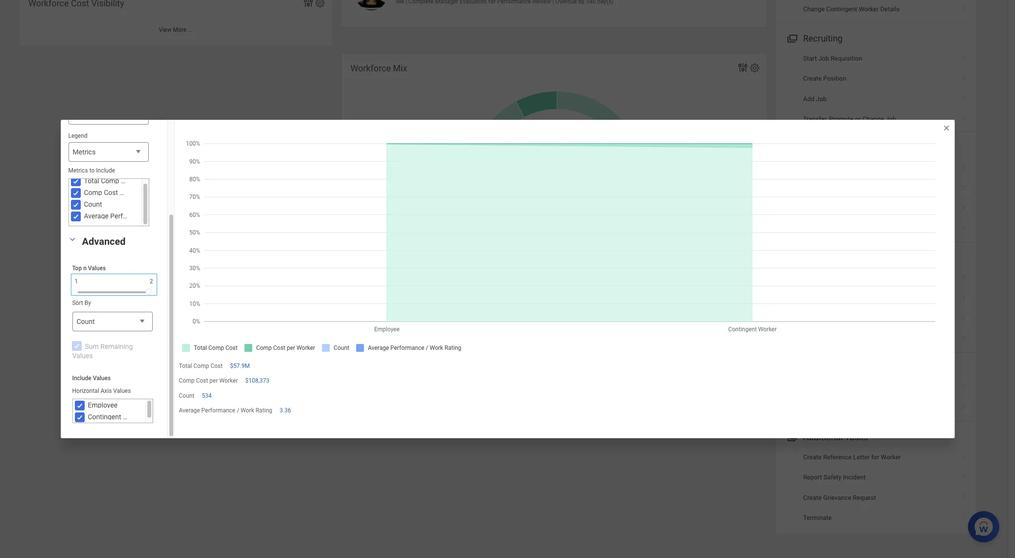 Task type: vqa. For each thing, say whether or not it's contained in the screenshot.
right "Logan McNeil" element
no



Task type: locate. For each thing, give the bounding box(es) containing it.
1 vertical spatial job
[[816, 95, 827, 103]]

check small image for employee
[[74, 400, 85, 412]]

report safety incident
[[803, 474, 866, 482]]

list for recruiting
[[776, 48, 976, 129]]

1 vertical spatial comp cost per worker
[[179, 378, 238, 385]]

list
[[776, 48, 976, 129], [776, 378, 976, 419], [776, 448, 976, 529]]

transfer, promote or change job link
[[776, 109, 976, 129]]

change up "recruiting"
[[803, 6, 825, 13]]

1 horizontal spatial more
[[551, 314, 565, 321]]

0 horizontal spatial performance
[[201, 408, 235, 414]]

1 add from the top
[[803, 95, 815, 103]]

menu group image for add flexible work arrangement for worker
[[785, 251, 798, 264]]

1 horizontal spatial view
[[537, 314, 550, 321]]

start inside start performance review for employee link
[[803, 226, 817, 233]]

0 horizontal spatial ...
[[188, 26, 193, 33]]

view inside workforce cost visibility element
[[159, 26, 172, 33]]

0 vertical spatial work
[[839, 315, 854, 323]]

1 horizontal spatial total comp cost
[[179, 363, 223, 370]]

values down sum
[[72, 353, 93, 360]]

comp cost per worker inside metrics to include group
[[84, 189, 153, 197]]

1 horizontal spatial change
[[862, 116, 884, 123]]

1 list from the top
[[776, 48, 976, 129]]

grievance
[[823, 495, 851, 502]]

create position link
[[776, 69, 976, 89]]

comp cost per worker
[[84, 189, 153, 197], [179, 378, 238, 385]]

2 vertical spatial job
[[886, 116, 896, 123]]

list containing start job requisition
[[776, 48, 976, 129]]

0 vertical spatial list
[[776, 48, 976, 129]]

0 horizontal spatial view more ...
[[159, 26, 193, 33]]

arrangement
[[855, 315, 892, 323]]

workforce cost visibility element
[[20, 0, 332, 46]]

2 vertical spatial performance
[[201, 408, 235, 414]]

1 horizontal spatial per
[[210, 378, 218, 385]]

0 vertical spatial start
[[803, 55, 817, 62]]

0 horizontal spatial include
[[72, 375, 91, 382]]

performance down 534 'button'
[[201, 408, 235, 414]]

0 vertical spatial per
[[120, 189, 129, 197]]

change
[[803, 6, 825, 13], [862, 116, 884, 123]]

values right "axis"
[[113, 388, 131, 395]]

values inside sum remaining values
[[72, 353, 93, 360]]

0 vertical spatial menu group image
[[785, 31, 798, 44]]

list for additional tasks
[[776, 448, 976, 529]]

1 vertical spatial more
[[551, 314, 565, 321]]

add
[[803, 95, 815, 103], [803, 315, 815, 323]]

values
[[88, 265, 106, 272], [72, 353, 93, 360], [93, 375, 111, 382], [113, 388, 131, 395]]

create up report
[[803, 454, 822, 462]]

metrics to include
[[68, 168, 115, 174]]

group containing metrics
[[61, 73, 156, 234]]

add flexible work arrangement for worker link
[[776, 309, 976, 329]]

by
[[85, 300, 91, 307]]

average performance / work rating
[[179, 408, 272, 414]]

chevron right image inside create grievance request 'link'
[[957, 491, 970, 501]]

$57.9m button
[[230, 363, 251, 371]]

1 vertical spatial menu group image
[[785, 431, 798, 444]]

5 chevron right image from the top
[[957, 271, 970, 281]]

4 chevron right image from the top
[[957, 202, 970, 212]]

metrics button
[[68, 143, 149, 163]]

include right to
[[96, 168, 115, 174]]

average
[[179, 408, 200, 414]]

cost down metrics popup button
[[121, 177, 135, 185]]

/
[[237, 408, 239, 414]]

2 menu group image from the top
[[785, 251, 798, 264]]

performance inside list
[[818, 226, 855, 233]]

view inside workforce mix element
[[537, 314, 550, 321]]

or
[[855, 116, 861, 123]]

1 vertical spatial contingent
[[88, 414, 121, 422]]

0 horizontal spatial work
[[241, 408, 254, 414]]

1 horizontal spatial comp cost per worker
[[179, 378, 238, 385]]

check small image for total comp cost
[[70, 176, 81, 188]]

2 create from the top
[[803, 454, 822, 462]]

2 vertical spatial create
[[803, 495, 822, 502]]

menu group image for additional tasks
[[785, 431, 798, 444]]

0 vertical spatial metrics
[[73, 148, 96, 156]]

add left flexible
[[803, 315, 815, 323]]

1 vertical spatial change
[[862, 116, 884, 123]]

chevron right image inside 'change contingent worker details' 'link'
[[957, 2, 970, 12]]

n
[[83, 265, 87, 272]]

work right flexible
[[839, 315, 854, 323]]

worker
[[859, 6, 879, 13], [131, 189, 153, 197], [903, 315, 923, 323], [219, 378, 238, 385], [123, 414, 144, 422], [881, 454, 901, 462]]

group
[[61, 73, 156, 234]]

9 chevron right image from the top
[[957, 512, 970, 521]]

0 vertical spatial total comp cost
[[84, 177, 135, 185]]

534 button
[[202, 392, 213, 400]]

3.36 button
[[280, 407, 293, 415]]

1 vertical spatial include
[[72, 375, 91, 382]]

0 vertical spatial more
[[173, 26, 187, 33]]

2 start from the top
[[803, 226, 817, 233]]

include
[[96, 168, 115, 174], [72, 375, 91, 382]]

1 horizontal spatial view more ... link
[[342, 309, 766, 325]]

0 vertical spatial include
[[96, 168, 115, 174]]

metrics down legend at the top of the page
[[73, 148, 96, 156]]

job down the 'create position'
[[816, 95, 827, 103]]

create up the add job
[[803, 75, 822, 82]]

workforce
[[350, 63, 391, 73]]

0 horizontal spatial comp cost per worker
[[84, 189, 153, 197]]

include inside contingent worker "group"
[[72, 375, 91, 382]]

cost down metrics to include at the left top
[[104, 189, 118, 197]]

0 horizontal spatial per
[[120, 189, 129, 197]]

1 horizontal spatial total
[[179, 363, 192, 370]]

request
[[853, 495, 876, 502]]

1 vertical spatial view more ...
[[537, 314, 571, 321]]

1 vertical spatial metrics
[[68, 168, 88, 174]]

1 vertical spatial for
[[894, 315, 902, 323]]

0 vertical spatial job
[[818, 55, 829, 62]]

comp down to
[[84, 189, 102, 197]]

change inside list
[[862, 116, 884, 123]]

contingent
[[826, 6, 857, 13], [88, 414, 121, 422]]

menu group image
[[785, 31, 798, 44], [785, 251, 798, 264]]

view more ... link
[[20, 22, 332, 38], [342, 309, 766, 325]]

performance left review at the top
[[818, 226, 855, 233]]

for right review at the top
[[878, 226, 886, 233]]

view more ... inside workforce cost visibility element
[[159, 26, 193, 33]]

contingent worker group
[[65, 234, 160, 431]]

metrics inside popup button
[[73, 148, 96, 156]]

menu group image
[[785, 141, 798, 154], [785, 431, 798, 444]]

create reference letter for worker link
[[776, 448, 976, 468]]

job down "recruiting"
[[818, 55, 829, 62]]

values right n
[[88, 265, 106, 272]]

per
[[120, 189, 129, 197], [210, 378, 218, 385]]

1 start from the top
[[803, 55, 817, 62]]

letter
[[853, 454, 870, 462]]

terminate
[[803, 515, 832, 522]]

8 chevron right image from the top
[[957, 491, 970, 501]]

for
[[878, 226, 886, 233], [894, 315, 902, 323], [871, 454, 879, 462]]

0 horizontal spatial view
[[159, 26, 172, 33]]

chevron right image inside transfer, promote or change job 'link'
[[957, 112, 970, 122]]

start inside start job requisition link
[[803, 55, 817, 62]]

add inside add job link
[[803, 95, 815, 103]]

total up "average"
[[179, 363, 192, 370]]

0 vertical spatial total
[[84, 177, 99, 185]]

job for start
[[818, 55, 829, 62]]

0 vertical spatial comp cost per worker
[[84, 189, 153, 197]]

contingent worker
[[88, 414, 144, 422]]

0 vertical spatial add
[[803, 95, 815, 103]]

comp cost per worker up 534 'button'
[[179, 378, 238, 385]]

1 vertical spatial employee
[[88, 402, 118, 410]]

job down add job link
[[886, 116, 896, 123]]

for for worker
[[871, 454, 879, 462]]

transfer,
[[803, 116, 828, 123]]

count inside metrics to include group
[[84, 201, 102, 209]]

values for top
[[88, 265, 106, 272]]

0 vertical spatial contingent
[[826, 6, 857, 13]]

total comp cost inside metrics to include group
[[84, 177, 135, 185]]

2 list from the top
[[776, 378, 976, 419]]

2 vertical spatial for
[[871, 454, 879, 462]]

job
[[818, 55, 829, 62], [816, 95, 827, 103], [886, 116, 896, 123]]

0 horizontal spatial contingent
[[88, 414, 121, 422]]

1 horizontal spatial ...
[[566, 314, 571, 321]]

1 vertical spatial list
[[776, 378, 976, 419]]

...
[[188, 26, 193, 33], [566, 314, 571, 321]]

metrics
[[73, 148, 96, 156], [68, 168, 88, 174]]

0 vertical spatial for
[[878, 226, 886, 233]]

7 chevron right image from the top
[[957, 471, 970, 481]]

5 chevron right image from the top
[[957, 222, 970, 232]]

contingent up "recruiting"
[[826, 6, 857, 13]]

per inside metrics to include group
[[120, 189, 129, 197]]

start performance review for employee
[[803, 226, 916, 233]]

sort by group
[[72, 299, 152, 332]]

horizontal
[[72, 388, 99, 395]]

2 chevron right image from the top
[[957, 92, 970, 102]]

1 vertical spatial menu group image
[[785, 251, 798, 264]]

report safety incident link
[[776, 468, 976, 488]]

report
[[803, 474, 822, 482]]

3 create from the top
[[803, 495, 822, 502]]

create
[[803, 75, 822, 82], [803, 454, 822, 462], [803, 495, 822, 502]]

total inside metrics to include group
[[84, 177, 99, 185]]

0 vertical spatial performance
[[875, 143, 926, 153]]

count
[[549, 193, 565, 201], [84, 201, 102, 209], [77, 318, 95, 326], [179, 393, 194, 400]]

for right arrangement
[[894, 315, 902, 323]]

count down to
[[84, 201, 102, 209]]

1 vertical spatial total
[[179, 363, 192, 370]]

3 chevron right image from the top
[[957, 112, 970, 122]]

1 vertical spatial performance
[[818, 226, 855, 233]]

0 vertical spatial view
[[159, 26, 172, 33]]

0 vertical spatial view more ...
[[159, 26, 193, 33]]

performance right & at the right
[[875, 143, 926, 153]]

list containing create reference letter for worker
[[776, 448, 976, 529]]

contingent right check small image
[[88, 414, 121, 422]]

start job requisition
[[803, 55, 862, 62]]

10 chevron right image from the top
[[957, 451, 970, 461]]

talent
[[841, 143, 865, 153]]

check small image inside horizontal axis values group
[[74, 400, 85, 412]]

0 horizontal spatial view more ... link
[[20, 22, 332, 38]]

0 vertical spatial employee
[[888, 226, 916, 233]]

more inside workforce mix element
[[551, 314, 565, 321]]

reference
[[823, 454, 852, 462]]

create down report
[[803, 495, 822, 502]]

1 horizontal spatial performance
[[818, 226, 855, 233]]

change right or
[[862, 116, 884, 123]]

1 horizontal spatial contingent
[[826, 6, 857, 13]]

menu group image for add job
[[785, 31, 798, 44]]

chevron right image
[[957, 51, 970, 61], [957, 72, 970, 81], [957, 112, 970, 122], [957, 161, 970, 171], [957, 222, 970, 232], [957, 292, 970, 301], [957, 312, 970, 322], [957, 332, 970, 342], [957, 402, 970, 411], [957, 451, 970, 461]]

workforce mix
[[350, 63, 407, 73]]

1 chevron right image from the top
[[957, 2, 970, 12]]

2 add from the top
[[803, 315, 815, 323]]

view
[[159, 26, 172, 33], [537, 314, 550, 321]]

1 menu group image from the top
[[785, 31, 798, 44]]

0 horizontal spatial total comp cost
[[84, 177, 135, 185]]

0 vertical spatial view more ... link
[[20, 22, 332, 38]]

2 chevron right image from the top
[[957, 72, 970, 81]]

0 vertical spatial create
[[803, 75, 822, 82]]

add for add job
[[803, 95, 815, 103]]

1 vertical spatial work
[[241, 408, 254, 414]]

employee down horizontal axis values
[[88, 402, 118, 410]]

per up 534 'button'
[[210, 378, 218, 385]]

1 chevron right image from the top
[[957, 51, 970, 61]]

metrics for metrics
[[73, 148, 96, 156]]

check small image
[[70, 176, 81, 188], [70, 188, 81, 199], [70, 199, 81, 211], [70, 211, 81, 223], [71, 341, 82, 353], [74, 400, 85, 412]]

total comp cost up "534"
[[179, 363, 223, 370]]

metrics left to
[[68, 168, 88, 174]]

1 vertical spatial view more ... link
[[342, 309, 766, 325]]

learning,
[[803, 143, 839, 153]]

1 vertical spatial total comp cost
[[179, 363, 223, 370]]

1 vertical spatial add
[[803, 315, 815, 323]]

count down by
[[77, 318, 95, 326]]

view more ...
[[159, 26, 193, 33], [537, 314, 571, 321]]

start
[[803, 55, 817, 62], [803, 226, 817, 233]]

create inside 'link'
[[803, 495, 822, 502]]

comp up "average"
[[179, 378, 195, 385]]

menu group image left additional
[[785, 431, 798, 444]]

0 horizontal spatial total
[[84, 177, 99, 185]]

more
[[173, 26, 187, 33], [551, 314, 565, 321]]

1 horizontal spatial include
[[96, 168, 115, 174]]

per down metrics popup button
[[120, 189, 129, 197]]

1 horizontal spatial employee
[[888, 226, 916, 233]]

total comp cost down to
[[84, 177, 135, 185]]

total comp cost
[[84, 177, 135, 185], [179, 363, 223, 370]]

count down '13' 'button'
[[549, 193, 565, 201]]

1 vertical spatial view
[[537, 314, 550, 321]]

comp
[[101, 177, 119, 185], [84, 189, 102, 197], [193, 363, 209, 370], [179, 378, 195, 385]]

1 vertical spatial ...
[[566, 314, 571, 321]]

recruiting
[[803, 33, 843, 43]]

add inside add flexible work arrangement for worker list
[[803, 315, 815, 323]]

7 chevron right image from the top
[[957, 312, 970, 322]]

add flexible work arrangement for worker
[[803, 315, 923, 323]]

metrics inside group
[[68, 168, 88, 174]]

create for create grievance request
[[803, 495, 822, 502]]

additional tasks
[[803, 433, 868, 443]]

0 horizontal spatial employee
[[88, 402, 118, 410]]

performance
[[875, 143, 926, 153], [818, 226, 855, 233], [201, 408, 235, 414]]

0 vertical spatial change
[[803, 6, 825, 13]]

total down metrics to include at the left top
[[84, 177, 99, 185]]

menu group image left learning,
[[785, 141, 798, 154]]

cost
[[121, 177, 135, 185], [104, 189, 118, 197], [211, 363, 223, 370], [196, 378, 208, 385]]

2 vertical spatial list
[[776, 448, 976, 529]]

employee
[[888, 226, 916, 233], [88, 402, 118, 410]]

work
[[839, 315, 854, 323], [241, 408, 254, 414]]

chevron right image inside terminate link
[[957, 512, 970, 521]]

2 menu group image from the top
[[785, 431, 798, 444]]

legend group
[[68, 132, 149, 163]]

9 chevron right image from the top
[[957, 402, 970, 411]]

employee right review at the top
[[888, 226, 916, 233]]

comp cost per worker down to
[[84, 189, 153, 197]]

0 horizontal spatial more
[[173, 26, 187, 33]]

worker inside 'link'
[[859, 6, 879, 13]]

0 vertical spatial menu group image
[[785, 141, 798, 154]]

add up transfer,
[[803, 95, 815, 103]]

performance inside advanced dialog
[[201, 408, 235, 414]]

1 create from the top
[[803, 75, 822, 82]]

comp down metrics to include at the left top
[[101, 177, 119, 185]]

worker inside list
[[903, 315, 923, 323]]

1 horizontal spatial work
[[839, 315, 854, 323]]

advanced button
[[82, 236, 126, 248]]

chevron right image
[[957, 2, 970, 12], [957, 92, 970, 102], [957, 182, 970, 191], [957, 202, 970, 212], [957, 271, 970, 281], [957, 381, 970, 391], [957, 471, 970, 481], [957, 491, 970, 501], [957, 512, 970, 521]]

1 vertical spatial start
[[803, 226, 817, 233]]

1 horizontal spatial view more ...
[[537, 314, 571, 321]]

1 vertical spatial create
[[803, 454, 822, 462]]

0 vertical spatial ...
[[188, 26, 193, 33]]

work right /
[[241, 408, 254, 414]]

horizontal axis values
[[72, 388, 131, 395]]

add job link
[[776, 89, 976, 109]]

include up horizontal
[[72, 375, 91, 382]]

1 menu group image from the top
[[785, 141, 798, 154]]

3 list from the top
[[776, 448, 976, 529]]

for for employee
[[878, 226, 886, 233]]

for right letter
[[871, 454, 879, 462]]



Task type: describe. For each thing, give the bounding box(es) containing it.
mix
[[393, 63, 407, 73]]

values up horizontal axis values
[[93, 375, 111, 382]]

additional
[[803, 433, 843, 443]]

worker inside metrics to include group
[[131, 189, 153, 197]]

sort
[[72, 300, 83, 307]]

13 count
[[543, 160, 571, 201]]

count button
[[72, 312, 152, 332]]

menu group image for learning, talent & performance
[[785, 141, 798, 154]]

start for start performance review for employee
[[803, 226, 817, 233]]

to
[[89, 168, 95, 174]]

8 chevron right image from the top
[[957, 332, 970, 342]]

add flexible work arrangement for worker list
[[776, 268, 976, 349]]

change contingent worker details link
[[776, 0, 976, 19]]

details
[[880, 6, 900, 13]]

3.36
[[280, 408, 291, 414]]

contingent inside horizontal axis values group
[[88, 414, 121, 422]]

count inside popup button
[[77, 318, 95, 326]]

6 chevron right image from the top
[[957, 292, 970, 301]]

axis
[[101, 388, 112, 395]]

top
[[72, 265, 82, 272]]

$108,373 button
[[245, 378, 271, 385]]

create for create reference letter for worker
[[803, 454, 822, 462]]

count inside '13 count'
[[549, 193, 565, 201]]

chevron down image
[[66, 237, 78, 243]]

cost left $57.9m
[[211, 363, 223, 370]]

flexible
[[816, 315, 838, 323]]

start job requisition link
[[776, 48, 976, 69]]

0 horizontal spatial change
[[803, 6, 825, 13]]

add for add flexible work arrangement for worker
[[803, 315, 815, 323]]

2
[[150, 278, 153, 285]]

values for sum
[[72, 353, 93, 360]]

check small image for comp cost per worker
[[70, 188, 81, 199]]

worker inside horizontal axis values group
[[123, 414, 144, 422]]

start performance review for employee list
[[776, 158, 976, 239]]

create grievance request link
[[776, 488, 976, 509]]

comp up "534"
[[193, 363, 209, 370]]

work inside advanced dialog
[[241, 408, 254, 414]]

chevron right image inside start performance review for employee link
[[957, 222, 970, 232]]

create for create position
[[803, 75, 822, 82]]

create grievance request
[[803, 495, 876, 502]]

chevron right image inside add job link
[[957, 92, 970, 102]]

job inside 'link'
[[886, 116, 896, 123]]

incident
[[843, 474, 866, 482]]

contingent inside 'change contingent worker details' 'link'
[[826, 6, 857, 13]]

learning, talent & performance
[[803, 143, 926, 153]]

promote
[[829, 116, 854, 123]]

top n values group
[[72, 265, 155, 298]]

advanced dialog
[[60, 0, 955, 439]]

sum remaining values
[[72, 343, 133, 360]]

$57.9m
[[230, 363, 250, 370]]

chevron right image inside create position link
[[957, 72, 970, 81]]

1 vertical spatial per
[[210, 378, 218, 385]]

include values
[[72, 375, 111, 382]]

requisition
[[831, 55, 862, 62]]

performance for employee
[[818, 226, 855, 233]]

include values group
[[65, 368, 160, 431]]

start performance review for employee link
[[776, 219, 976, 239]]

position
[[823, 75, 846, 82]]

employee inside list
[[888, 226, 916, 233]]

employee inside horizontal axis values group
[[88, 402, 118, 410]]

13 button
[[543, 158, 573, 192]]

1
[[75, 278, 78, 285]]

check small image
[[74, 412, 85, 424]]

chevron right image inside report safety incident link
[[957, 471, 970, 481]]

chevron right image inside add flexible work arrangement for worker list
[[957, 271, 970, 281]]

metrics for metrics to include
[[68, 168, 88, 174]]

change contingent worker details
[[803, 6, 900, 13]]

cost up "534"
[[196, 378, 208, 385]]

chevron right image inside the add flexible work arrangement for worker link
[[957, 312, 970, 322]]

... inside workforce cost visibility element
[[188, 26, 193, 33]]

create reference letter for worker
[[803, 454, 901, 462]]

safety
[[824, 474, 841, 482]]

advanced
[[82, 236, 126, 248]]

top n values
[[72, 265, 106, 272]]

chevron right image inside start job requisition link
[[957, 51, 970, 61]]

13
[[543, 160, 571, 190]]

start for start job requisition
[[803, 55, 817, 62]]

metrics to include group
[[68, 167, 153, 227]]

workforce mix element
[[342, 54, 766, 325]]

chevron right image inside the create reference letter for worker link
[[957, 451, 970, 461]]

view more ... inside workforce mix element
[[537, 314, 571, 321]]

transfer, promote or change job
[[803, 116, 896, 123]]

$108,373
[[245, 378, 269, 385]]

job for add
[[816, 95, 827, 103]]

legend
[[68, 133, 88, 140]]

&
[[867, 143, 873, 153]]

horizontal axis values group
[[72, 388, 153, 424]]

sort by
[[72, 300, 91, 307]]

4 chevron right image from the top
[[957, 161, 970, 171]]

6 chevron right image from the top
[[957, 381, 970, 391]]

tasks
[[845, 433, 868, 443]]

check small image for count
[[70, 199, 81, 211]]

remaining
[[100, 343, 133, 351]]

terminate link
[[776, 509, 976, 529]]

3 chevron right image from the top
[[957, 182, 970, 191]]

add job
[[803, 95, 827, 103]]

values for horizontal
[[113, 388, 131, 395]]

create position
[[803, 75, 846, 82]]

work inside the add flexible work arrangement for worker link
[[839, 315, 854, 323]]

more inside workforce cost visibility element
[[173, 26, 187, 33]]

count up "average"
[[179, 393, 194, 400]]

review
[[857, 226, 877, 233]]

2 horizontal spatial performance
[[875, 143, 926, 153]]

sum
[[85, 343, 99, 351]]

close chart settings image
[[942, 124, 950, 132]]

534
[[202, 393, 212, 400]]

... inside workforce mix element
[[566, 314, 571, 321]]

rating
[[256, 408, 272, 414]]

performance for rating
[[201, 408, 235, 414]]



